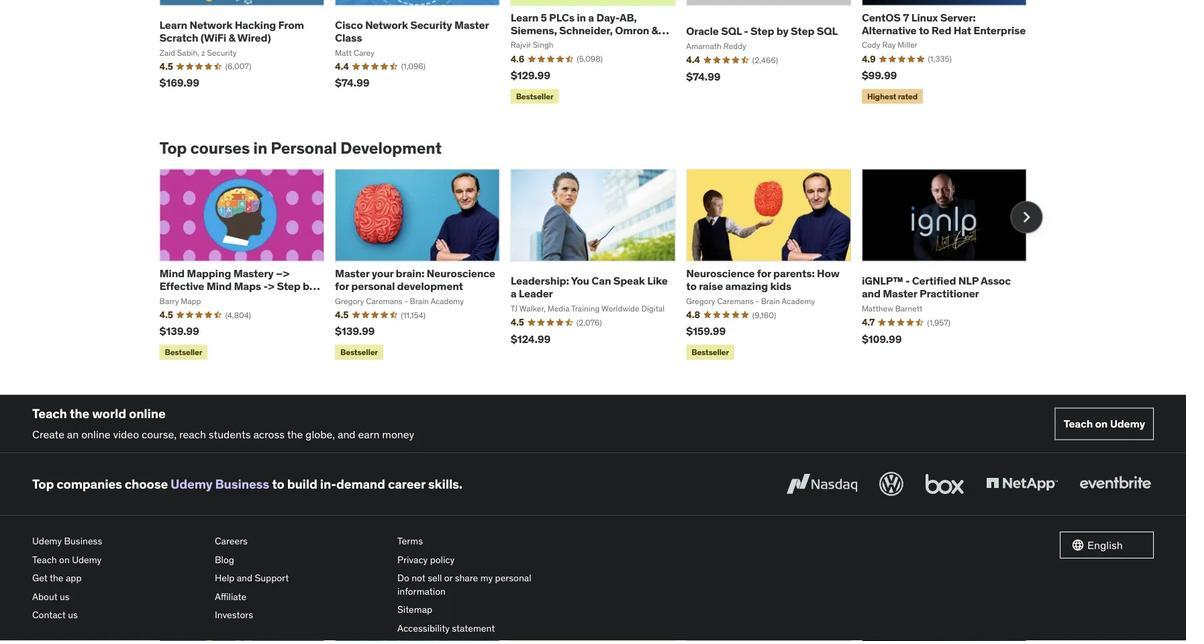 Task type: describe. For each thing, give the bounding box(es) containing it.
server:
[[940, 10, 976, 24]]

personal
[[271, 138, 337, 158]]

hacking
[[235, 18, 276, 32]]

volkswagen image
[[877, 469, 906, 499]]

contact
[[32, 609, 66, 621]]

contact us link
[[32, 606, 204, 625]]

for inside neuroscience for parents: how to raise amazing kids
[[757, 266, 771, 280]]

to for centos 7 linux server: alternative to red hat enterprise
[[919, 23, 930, 37]]

raise
[[699, 279, 723, 293]]

1 horizontal spatial on
[[1095, 417, 1108, 431]]

oracle
[[686, 24, 719, 38]]

certified
[[912, 274, 956, 288]]

2 horizontal spatial the
[[287, 427, 303, 441]]

careers
[[215, 535, 248, 547]]

companies
[[57, 476, 122, 492]]

sitemap
[[397, 604, 433, 616]]

english button
[[1060, 532, 1154, 559]]

skills.
[[428, 476, 463, 492]]

cisco
[[335, 18, 363, 32]]

and inside ignlp™ - certified nlp  assoc and master practitioner
[[862, 287, 881, 300]]

your
[[372, 266, 394, 280]]

and inside the careers blog help and support affiliate investors
[[237, 572, 253, 584]]

in inside learn 5 plcs in a day-ab, siemens, schneider, omron & delta
[[577, 10, 586, 24]]

neuroscience for parents: how to raise amazing kids link
[[686, 266, 840, 293]]

day-
[[597, 10, 620, 24]]

master your brain: neuroscience for personal development link
[[335, 266, 495, 293]]

ignlp™ - certified nlp  assoc and master practitioner
[[862, 274, 1011, 300]]

master your brain: neuroscience for personal development
[[335, 266, 495, 293]]

amazing
[[726, 279, 768, 293]]

udemy business teach on udemy get the app about us contact us
[[32, 535, 102, 621]]

help
[[215, 572, 235, 584]]

1 horizontal spatial online
[[129, 406, 166, 422]]

teach inside udemy business teach on udemy get the app about us contact us
[[32, 553, 57, 566]]

1 sql from the left
[[721, 24, 742, 38]]

teach on udemy
[[1064, 417, 1145, 431]]

affiliate link
[[215, 588, 387, 606]]

udemy up get
[[32, 535, 62, 547]]

network for scratch
[[190, 18, 233, 32]]

you
[[571, 274, 589, 288]]

speak
[[613, 274, 645, 288]]

do not sell or share my personal information button
[[397, 569, 569, 601]]

0 horizontal spatial online
[[81, 427, 111, 441]]

leadership:
[[511, 274, 569, 288]]

class
[[335, 31, 362, 44]]

personal inside terms privacy policy do not sell or share my personal information sitemap accessibility statement
[[495, 572, 531, 584]]

mapping
[[187, 266, 231, 280]]

help and support link
[[215, 569, 387, 588]]

sitemap link
[[397, 601, 569, 619]]

reach
[[179, 427, 206, 441]]

master inside cisco network security master class
[[454, 18, 489, 32]]

affiliate
[[215, 591, 247, 603]]

learn for learn 5 plcs in a day-ab, siemens, schneider, omron & delta
[[511, 10, 539, 24]]

sell
[[428, 572, 442, 584]]

mind mapping mastery –> effective mind maps -> step by step link
[[159, 266, 320, 306]]

create
[[32, 427, 64, 441]]

0 vertical spatial udemy business link
[[171, 476, 269, 492]]

teach for on
[[1064, 417, 1093, 431]]

assoc
[[981, 274, 1011, 288]]

video
[[113, 427, 139, 441]]

learn network hacking from scratch (wifi & wired) link
[[159, 18, 304, 44]]

neuroscience inside neuroscience for parents: how to raise amazing kids
[[686, 266, 755, 280]]

master inside ignlp™ - certified nlp  assoc and master practitioner
[[883, 287, 918, 300]]

share
[[455, 572, 478, 584]]

to for top companies choose udemy business to build in-demand career skills.
[[272, 476, 284, 492]]

0 vertical spatial by
[[777, 24, 789, 38]]

choose
[[125, 476, 168, 492]]

red
[[932, 23, 952, 37]]

brain:
[[396, 266, 424, 280]]

privacy policy link
[[397, 550, 569, 569]]

accessibility statement link
[[397, 619, 569, 638]]

omron
[[615, 23, 649, 37]]

accessibility
[[397, 622, 450, 634]]

hat
[[954, 23, 972, 37]]

privacy
[[397, 553, 428, 566]]

terms link
[[397, 532, 569, 550]]

blog
[[215, 553, 234, 566]]

from
[[278, 18, 304, 32]]

ignlp™
[[862, 274, 903, 288]]

can
[[592, 274, 611, 288]]

globe,
[[306, 427, 335, 441]]

master inside master your brain: neuroscience for personal development
[[335, 266, 370, 280]]

learn 5 plcs in a day-ab, siemens, schneider, omron & delta link
[[511, 10, 669, 50]]

an
[[67, 427, 79, 441]]

& inside learn network hacking from scratch (wifi & wired)
[[229, 31, 235, 44]]

(wifi
[[201, 31, 226, 44]]

top for top courses in personal development
[[159, 138, 187, 158]]

and inside teach the world online create an online video course, reach students across the globe, and earn money
[[338, 427, 356, 441]]

get the app link
[[32, 569, 204, 588]]

neuroscience for parents: how to raise amazing kids
[[686, 266, 840, 293]]

security
[[410, 18, 452, 32]]

carousel element
[[159, 169, 1043, 363]]

udemy up app
[[72, 553, 102, 566]]

0 horizontal spatial in
[[253, 138, 267, 158]]

enterprise
[[974, 23, 1026, 37]]

linux
[[912, 10, 938, 24]]

the inside udemy business teach on udemy get the app about us contact us
[[50, 572, 63, 584]]



Task type: vqa. For each thing, say whether or not it's contained in the screenshot.
roughly
no



Task type: locate. For each thing, give the bounding box(es) containing it.
alternative
[[862, 23, 917, 37]]

7
[[903, 10, 909, 24]]

learn for learn network hacking from scratch (wifi & wired)
[[159, 18, 187, 32]]

plcs
[[549, 10, 575, 24]]

0 horizontal spatial for
[[335, 279, 349, 293]]

0 horizontal spatial &
[[229, 31, 235, 44]]

2 horizontal spatial and
[[862, 287, 881, 300]]

learn network hacking from scratch (wifi & wired)
[[159, 18, 304, 44]]

get
[[32, 572, 48, 584]]

1 vertical spatial online
[[81, 427, 111, 441]]

top courses in personal development
[[159, 138, 442, 158]]

on
[[1095, 417, 1108, 431], [59, 553, 70, 566]]

across
[[253, 427, 285, 441]]

1 horizontal spatial &
[[652, 23, 658, 37]]

1 vertical spatial by
[[303, 279, 315, 293]]

0 horizontal spatial and
[[237, 572, 253, 584]]

mind left mapping
[[159, 266, 185, 280]]

my
[[481, 572, 493, 584]]

0 vertical spatial master
[[454, 18, 489, 32]]

–>
[[276, 266, 290, 280]]

to inside neuroscience for parents: how to raise amazing kids
[[686, 279, 697, 293]]

0 horizontal spatial teach on udemy link
[[32, 550, 204, 569]]

1 horizontal spatial neuroscience
[[686, 266, 755, 280]]

nasdaq image
[[784, 469, 861, 499]]

0 horizontal spatial master
[[335, 266, 370, 280]]

1 vertical spatial personal
[[495, 572, 531, 584]]

0 horizontal spatial learn
[[159, 18, 187, 32]]

0 horizontal spatial to
[[272, 476, 284, 492]]

neuroscience right brain:
[[427, 266, 495, 280]]

0 horizontal spatial business
[[64, 535, 102, 547]]

2 horizontal spatial -
[[906, 274, 910, 288]]

2 network from the left
[[365, 18, 408, 32]]

0 horizontal spatial the
[[50, 572, 63, 584]]

nlp
[[959, 274, 979, 288]]

learn left (wifi
[[159, 18, 187, 32]]

udemy business link
[[171, 476, 269, 492], [32, 532, 204, 550]]

careers blog help and support affiliate investors
[[215, 535, 289, 621]]

teach for the
[[32, 406, 67, 422]]

teach on udemy link up eventbrite image
[[1055, 408, 1154, 440]]

0 horizontal spatial mind
[[159, 266, 185, 280]]

leader
[[519, 287, 553, 300]]

about
[[32, 591, 58, 603]]

eventbrite image
[[1077, 469, 1154, 499]]

scratch
[[159, 31, 198, 44]]

2 neuroscience from the left
[[686, 266, 755, 280]]

0 horizontal spatial top
[[32, 476, 54, 492]]

1 vertical spatial us
[[68, 609, 78, 621]]

a left the leader
[[511, 287, 517, 300]]

to left red at the right of page
[[919, 23, 930, 37]]

1 vertical spatial the
[[287, 427, 303, 441]]

master left your
[[335, 266, 370, 280]]

investors
[[215, 609, 253, 621]]

- inside ignlp™ - certified nlp  assoc and master practitioner
[[906, 274, 910, 288]]

0 vertical spatial business
[[215, 476, 269, 492]]

udemy right the choose
[[171, 476, 212, 492]]

for inside master your brain: neuroscience for personal development
[[335, 279, 349, 293]]

1 horizontal spatial a
[[588, 10, 594, 24]]

1 vertical spatial top
[[32, 476, 54, 492]]

network right cisco
[[365, 18, 408, 32]]

information
[[397, 585, 446, 597]]

0 vertical spatial the
[[70, 406, 89, 422]]

1 horizontal spatial to
[[686, 279, 697, 293]]

>
[[268, 279, 275, 293]]

support
[[255, 572, 289, 584]]

earn
[[358, 427, 380, 441]]

&
[[652, 23, 658, 37], [229, 31, 235, 44]]

the up an
[[70, 406, 89, 422]]

0 vertical spatial on
[[1095, 417, 1108, 431]]

world
[[92, 406, 126, 422]]

1 horizontal spatial mind
[[207, 279, 232, 293]]

learn inside learn network hacking from scratch (wifi & wired)
[[159, 18, 187, 32]]

network inside learn network hacking from scratch (wifi & wired)
[[190, 18, 233, 32]]

mind left maps
[[207, 279, 232, 293]]

cisco network security master class link
[[335, 18, 489, 44]]

learn left 5
[[511, 10, 539, 24]]

career
[[388, 476, 426, 492]]

students
[[209, 427, 251, 441]]

- right maps
[[263, 279, 268, 293]]

for left your
[[335, 279, 349, 293]]

master
[[454, 18, 489, 32], [335, 266, 370, 280], [883, 287, 918, 300]]

& right omron
[[652, 23, 658, 37]]

ab,
[[620, 10, 637, 24]]

parents:
[[774, 266, 815, 280]]

terms
[[397, 535, 423, 547]]

0 horizontal spatial on
[[59, 553, 70, 566]]

1 vertical spatial a
[[511, 287, 517, 300]]

1 vertical spatial in
[[253, 138, 267, 158]]

udemy up eventbrite image
[[1110, 417, 1145, 431]]

to inside centos 7 linux server: alternative to red hat enterprise
[[919, 23, 930, 37]]

money
[[382, 427, 414, 441]]

0 horizontal spatial neuroscience
[[427, 266, 495, 280]]

a inside the leadership: you can speak like a leader
[[511, 287, 517, 300]]

1 horizontal spatial business
[[215, 476, 269, 492]]

and left certified
[[862, 287, 881, 300]]

2 sql from the left
[[817, 24, 838, 38]]

neuroscience inside master your brain: neuroscience for personal development
[[427, 266, 495, 280]]

development
[[340, 138, 442, 158]]

the right get
[[50, 572, 63, 584]]

1 vertical spatial teach on udemy link
[[32, 550, 204, 569]]

2 vertical spatial master
[[883, 287, 918, 300]]

on up app
[[59, 553, 70, 566]]

1 horizontal spatial -
[[744, 24, 748, 38]]

1 vertical spatial to
[[686, 279, 697, 293]]

1 horizontal spatial and
[[338, 427, 356, 441]]

ignlp™ - certified nlp  assoc and master practitioner link
[[862, 274, 1011, 300]]

1 horizontal spatial master
[[454, 18, 489, 32]]

0 horizontal spatial a
[[511, 287, 517, 300]]

wired)
[[237, 31, 271, 44]]

and
[[862, 287, 881, 300], [338, 427, 356, 441], [237, 572, 253, 584]]

1 horizontal spatial for
[[757, 266, 771, 280]]

master right security
[[454, 18, 489, 32]]

teach on udemy link up about us link
[[32, 550, 204, 569]]

business
[[215, 476, 269, 492], [64, 535, 102, 547]]

neuroscience left kids
[[686, 266, 755, 280]]

to left raise
[[686, 279, 697, 293]]

learn inside learn 5 plcs in a day-ab, siemens, schneider, omron & delta
[[511, 10, 539, 24]]

2 vertical spatial the
[[50, 572, 63, 584]]

top for top companies choose udemy business to build in-demand career skills.
[[32, 476, 54, 492]]

2 horizontal spatial master
[[883, 287, 918, 300]]

the left globe, on the bottom left of page
[[287, 427, 303, 441]]

maps
[[234, 279, 261, 293]]

& right (wifi
[[229, 31, 235, 44]]

policy
[[430, 553, 455, 566]]

leadership: you can speak like a leader
[[511, 274, 668, 300]]

1 horizontal spatial learn
[[511, 10, 539, 24]]

0 vertical spatial personal
[[351, 279, 395, 293]]

1 vertical spatial on
[[59, 553, 70, 566]]

courses
[[190, 138, 250, 158]]

in right courses
[[253, 138, 267, 158]]

business inside udemy business teach on udemy get the app about us contact us
[[64, 535, 102, 547]]

and left the earn
[[338, 427, 356, 441]]

1 horizontal spatial by
[[777, 24, 789, 38]]

in right plcs
[[577, 10, 586, 24]]

0 vertical spatial and
[[862, 287, 881, 300]]

master left the practitioner on the top right of page
[[883, 287, 918, 300]]

mind mapping mastery –> effective mind maps -> step by step
[[159, 266, 315, 306]]

1 horizontal spatial personal
[[495, 572, 531, 584]]

2 vertical spatial and
[[237, 572, 253, 584]]

statement
[[452, 622, 495, 634]]

- right oracle
[[744, 24, 748, 38]]

neuroscience
[[427, 266, 495, 280], [686, 266, 755, 280]]

1 horizontal spatial teach on udemy link
[[1055, 408, 1154, 440]]

teach inside teach the world online create an online video course, reach students across the globe, and earn money
[[32, 406, 67, 422]]

sql right oracle
[[721, 24, 742, 38]]

effective
[[159, 279, 204, 293]]

step
[[751, 24, 774, 38], [791, 24, 815, 38], [277, 279, 301, 293], [159, 292, 183, 306]]

oracle sql - step by step sql
[[686, 24, 838, 38]]

business down students
[[215, 476, 269, 492]]

top left courses
[[159, 138, 187, 158]]

english
[[1088, 538, 1123, 552]]

how
[[817, 266, 840, 280]]

1 network from the left
[[190, 18, 233, 32]]

siemens,
[[511, 23, 557, 37]]

on inside udemy business teach on udemy get the app about us contact us
[[59, 553, 70, 566]]

us right contact
[[68, 609, 78, 621]]

a left day-
[[588, 10, 594, 24]]

1 vertical spatial master
[[335, 266, 370, 280]]

terms privacy policy do not sell or share my personal information sitemap accessibility statement
[[397, 535, 531, 634]]

1 horizontal spatial top
[[159, 138, 187, 158]]

0 horizontal spatial -
[[263, 279, 268, 293]]

sql left 'alternative'
[[817, 24, 838, 38]]

udemy business link up get the app 'link'
[[32, 532, 204, 550]]

the
[[70, 406, 89, 422], [287, 427, 303, 441], [50, 572, 63, 584]]

1 vertical spatial udemy business link
[[32, 532, 204, 550]]

network left "hacking"
[[190, 18, 233, 32]]

for left the parents:
[[757, 266, 771, 280]]

careers link
[[215, 532, 387, 550]]

network inside cisco network security master class
[[365, 18, 408, 32]]

to left build
[[272, 476, 284, 492]]

personal inside master your brain: neuroscience for personal development
[[351, 279, 395, 293]]

schneider,
[[559, 23, 613, 37]]

learn 5 plcs in a day-ab, siemens, schneider, omron & delta
[[511, 10, 658, 50]]

0 vertical spatial online
[[129, 406, 166, 422]]

0 horizontal spatial sql
[[721, 24, 742, 38]]

5
[[541, 10, 547, 24]]

0 vertical spatial us
[[60, 591, 70, 603]]

delta
[[511, 36, 537, 50]]

us right about
[[60, 591, 70, 603]]

centos 7 linux server: alternative to red hat enterprise
[[862, 10, 1026, 37]]

1 vertical spatial and
[[338, 427, 356, 441]]

top left companies
[[32, 476, 54, 492]]

- inside mind mapping mastery –> effective mind maps -> step by step
[[263, 279, 268, 293]]

on up eventbrite image
[[1095, 417, 1108, 431]]

practitioner
[[920, 287, 979, 300]]

1 vertical spatial business
[[64, 535, 102, 547]]

course,
[[142, 427, 177, 441]]

2 vertical spatial to
[[272, 476, 284, 492]]

0 vertical spatial top
[[159, 138, 187, 158]]

small image
[[1072, 539, 1085, 552]]

to
[[919, 23, 930, 37], [686, 279, 697, 293], [272, 476, 284, 492]]

in
[[577, 10, 586, 24], [253, 138, 267, 158]]

teach the world online create an online video course, reach students across the globe, and earn money
[[32, 406, 414, 441]]

kids
[[770, 279, 792, 293]]

0 vertical spatial in
[[577, 10, 586, 24]]

like
[[647, 274, 668, 288]]

0 horizontal spatial by
[[303, 279, 315, 293]]

0 vertical spatial to
[[919, 23, 930, 37]]

1 horizontal spatial the
[[70, 406, 89, 422]]

1 horizontal spatial network
[[365, 18, 408, 32]]

1 neuroscience from the left
[[427, 266, 495, 280]]

0 horizontal spatial personal
[[351, 279, 395, 293]]

network for class
[[365, 18, 408, 32]]

in-
[[320, 476, 336, 492]]

personal left brain:
[[351, 279, 395, 293]]

or
[[444, 572, 453, 584]]

teach on udemy link
[[1055, 408, 1154, 440], [32, 550, 204, 569]]

not
[[412, 572, 426, 584]]

development
[[397, 279, 463, 293]]

udemy business link down students
[[171, 476, 269, 492]]

online right an
[[81, 427, 111, 441]]

a inside learn 5 plcs in a day-ab, siemens, schneider, omron & delta
[[588, 10, 594, 24]]

mastery
[[233, 266, 274, 280]]

1 horizontal spatial sql
[[817, 24, 838, 38]]

by inside mind mapping mastery –> effective mind maps -> step by step
[[303, 279, 315, 293]]

personal
[[351, 279, 395, 293], [495, 572, 531, 584]]

netapp image
[[984, 469, 1061, 499]]

2 horizontal spatial to
[[919, 23, 930, 37]]

personal right my
[[495, 572, 531, 584]]

business up app
[[64, 535, 102, 547]]

online up course,
[[129, 406, 166, 422]]

cisco network security master class
[[335, 18, 489, 44]]

oracle sql - step by step sql link
[[686, 24, 838, 38]]

0 horizontal spatial network
[[190, 18, 233, 32]]

and right help
[[237, 572, 253, 584]]

0 vertical spatial a
[[588, 10, 594, 24]]

- right ignlp™
[[906, 274, 910, 288]]

1 horizontal spatial in
[[577, 10, 586, 24]]

next image
[[1016, 207, 1038, 228]]

by
[[777, 24, 789, 38], [303, 279, 315, 293]]

& inside learn 5 plcs in a day-ab, siemens, schneider, omron & delta
[[652, 23, 658, 37]]

mind
[[159, 266, 185, 280], [207, 279, 232, 293]]

box image
[[923, 469, 968, 499]]

0 vertical spatial teach on udemy link
[[1055, 408, 1154, 440]]

top companies choose udemy business to build in-demand career skills.
[[32, 476, 463, 492]]



